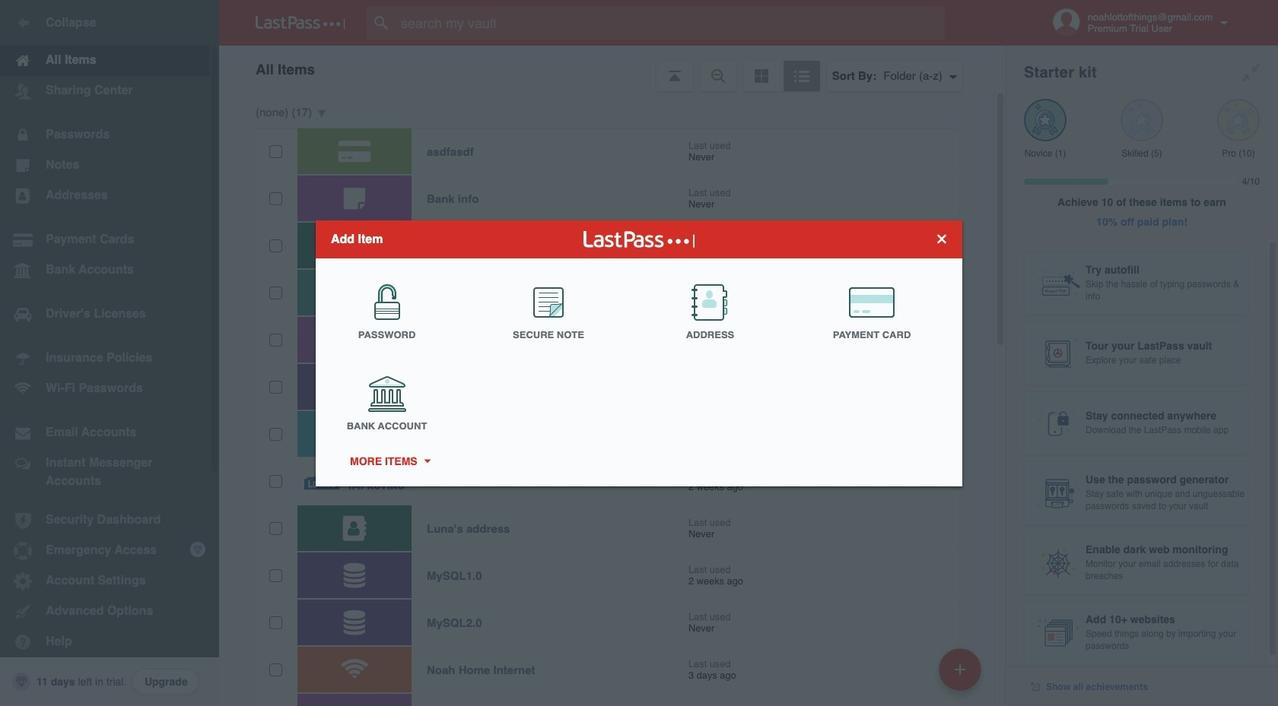 Task type: describe. For each thing, give the bounding box(es) containing it.
vault options navigation
[[219, 46, 1006, 91]]

new item image
[[955, 665, 965, 675]]

caret right image
[[422, 460, 432, 463]]

Search search field
[[367, 6, 975, 40]]



Task type: vqa. For each thing, say whether or not it's contained in the screenshot.
Main navigation navigation
yes



Task type: locate. For each thing, give the bounding box(es) containing it.
main navigation navigation
[[0, 0, 219, 707]]

dialog
[[316, 220, 962, 487]]

search my vault text field
[[367, 6, 975, 40]]

lastpass image
[[256, 16, 345, 30]]

new item navigation
[[933, 644, 991, 707]]



